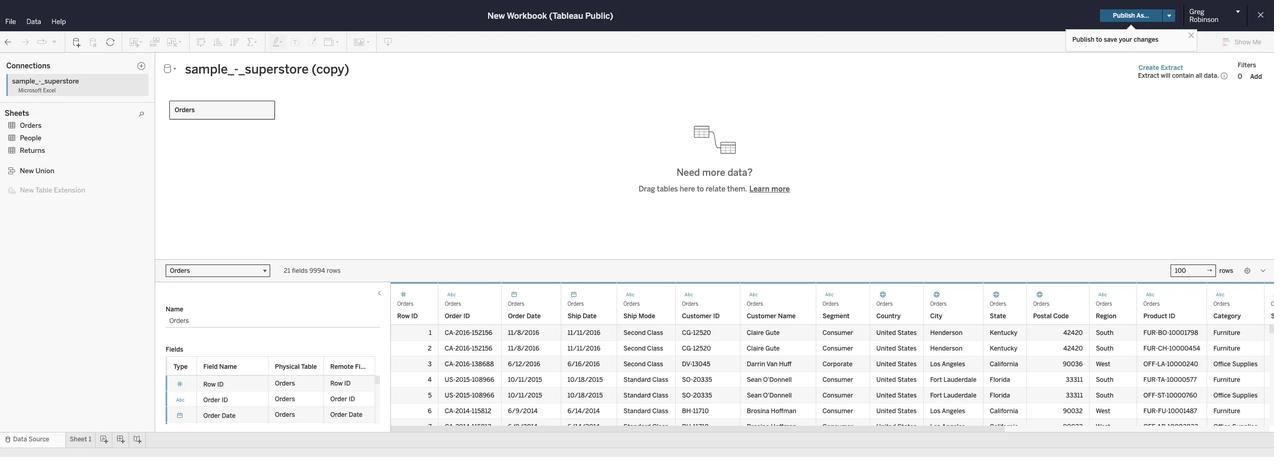 Task type: describe. For each thing, give the bounding box(es) containing it.
office supplies for 10002833
[[1214, 424, 1258, 431]]

0 horizontal spatial order date
[[27, 189, 59, 197]]

file
[[5, 18, 16, 26]]

1 vertical spatial sheet
[[70, 436, 87, 444]]

0 vertical spatial sheet 1
[[208, 93, 245, 108]]

united states for off-st-10000760
[[877, 392, 917, 400]]

all
[[1196, 72, 1203, 79]]

relate
[[706, 185, 726, 194]]

second class for 1
[[624, 330, 663, 337]]

orders inside orders order date
[[508, 301, 524, 308]]

los for off-ar-10002833
[[930, 424, 941, 431]]

2015- for 5
[[456, 392, 472, 400]]

size
[[149, 154, 160, 160]]

customer up dv-13045
[[682, 313, 712, 320]]

1 horizontal spatial replay animation image
[[51, 38, 58, 45]]

1 horizontal spatial order id
[[203, 397, 228, 404]]

6
[[428, 408, 432, 415]]

10001487
[[1168, 408, 1198, 415]]

gute for 1
[[766, 330, 780, 337]]

0 horizontal spatial row id
[[203, 381, 224, 389]]

them.
[[727, 185, 747, 194]]

drag tables here to relate them. learn more
[[639, 185, 790, 194]]

fur-fu-10001487
[[1144, 408, 1198, 415]]

fit image
[[324, 37, 340, 47]]

drag
[[639, 185, 655, 194]]

brosina for 7
[[747, 424, 770, 431]]

claire for 1
[[747, 330, 764, 337]]

0 horizontal spatial sheet 1
[[70, 436, 91, 444]]

refresh data source image
[[105, 37, 116, 47]]

row containing 3
[[391, 357, 1274, 372]]

6/9/2014 for 7
[[508, 424, 538, 431]]

bh- for 7
[[682, 424, 693, 431]]

dv-13045
[[682, 361, 711, 368]]

orders inside orders customer name
[[747, 301, 763, 308]]

show me
[[1235, 39, 1262, 46]]

order inside orders order id
[[445, 313, 462, 320]]

orders customer name
[[747, 301, 796, 320]]

11710 for 6
[[693, 408, 709, 415]]

0 vertical spatial data
[[26, 18, 41, 26]]

huff
[[779, 361, 792, 368]]

marks
[[120, 110, 138, 118]]

office supplies for 10000760
[[1214, 392, 1258, 400]]

your
[[1119, 36, 1133, 43]]

standard class for 5
[[624, 392, 669, 400]]

city inside orders city
[[930, 313, 943, 320]]

2 vertical spatial 1
[[89, 436, 91, 444]]

name up "fields" at the bottom
[[166, 306, 183, 313]]

consumer for fur-fu-10001487
[[823, 408, 853, 415]]

order inside orders order date
[[508, 313, 525, 320]]

0 horizontal spatial row
[[203, 381, 216, 389]]

show me button
[[1218, 34, 1271, 50]]

state
[[990, 313, 1006, 320]]

united for off-st-10000760
[[877, 392, 896, 400]]

1 horizontal spatial row
[[330, 380, 343, 388]]

remote
[[330, 364, 354, 371]]

21
[[284, 267, 290, 275]]

id inside orders row id
[[411, 313, 418, 320]]

sean for 4
[[747, 377, 762, 384]]

orders row id
[[397, 301, 418, 320]]

van
[[767, 361, 778, 368]]

need
[[677, 167, 700, 179]]

108966 for 5
[[472, 392, 495, 400]]

standard class for 7
[[624, 424, 669, 431]]

us- for 4
[[445, 377, 456, 384]]

pause auto updates image
[[88, 37, 99, 47]]

0 vertical spatial more
[[702, 167, 725, 179]]

los angeles for off-la-10000240
[[930, 361, 966, 368]]

1 vertical spatial more
[[772, 185, 790, 194]]

collapse image
[[96, 57, 102, 63]]

date inside orders order date
[[527, 313, 541, 320]]

orders order date
[[508, 301, 541, 320]]

furniture for 10000454
[[1214, 345, 1241, 353]]

2 horizontal spatial ship
[[624, 313, 637, 320]]

changes
[[1134, 36, 1159, 43]]

type
[[174, 364, 188, 371]]

so- for 4
[[682, 377, 693, 384]]

pages
[[120, 56, 138, 63]]

1 rows from the left
[[327, 267, 341, 275]]

0
[[1238, 72, 1243, 80]]

4
[[428, 377, 432, 384]]

0 horizontal spatial category
[[27, 134, 54, 142]]

south for off-st-10000760
[[1096, 392, 1114, 400]]

angeles for fur-fu-10001487
[[942, 408, 966, 415]]

postal
[[1033, 313, 1052, 320]]

0 horizontal spatial order id
[[27, 200, 52, 208]]

second for 3
[[624, 361, 646, 368]]

los for off-la-10000240
[[930, 361, 941, 368]]

field name
[[203, 364, 237, 371]]

help
[[52, 18, 66, 26]]

138688
[[472, 361, 494, 368]]

sample_- for sample_-_superstore
[[13, 71, 40, 78]]

0 vertical spatial 1
[[239, 93, 245, 108]]

fields
[[166, 346, 183, 354]]

florida for fur-ta-10000577
[[990, 377, 1011, 384]]

row containing 7
[[391, 420, 1274, 435]]

states for off-ar-10002833
[[898, 424, 917, 431]]

so-20335 for 5
[[682, 392, 712, 400]]

7
[[428, 424, 432, 431]]

1 vertical spatial ship date
[[330, 427, 359, 435]]

standard class for 4
[[624, 377, 669, 384]]

6/9/2014 for 6
[[508, 408, 538, 415]]

off-st-10000760
[[1144, 392, 1198, 400]]

new data source image
[[72, 37, 82, 47]]

category inside grid
[[1214, 313, 1241, 320]]

fort for off-st-10000760
[[930, 392, 942, 400]]

as...
[[1137, 12, 1150, 19]]

ca-2016-152156 for 1
[[445, 330, 493, 337]]

0 horizontal spatial to
[[697, 185, 704, 194]]

data source
[[13, 436, 49, 444]]

off-ar-10002833
[[1144, 424, 1198, 431]]

states for fur-ch-10000454
[[898, 345, 917, 353]]

0 horizontal spatial replay animation image
[[37, 37, 47, 47]]

office for off-ar-10002833
[[1214, 424, 1231, 431]]

1 horizontal spatial country
[[877, 313, 901, 320]]

sample_-_superstore
[[13, 71, 75, 78]]

off- for la-
[[1144, 361, 1158, 368]]

contain
[[1172, 72, 1194, 79]]

ca- for 3
[[445, 361, 455, 368]]

consumer for off-ar-10002833
[[823, 424, 853, 431]]

union
[[36, 167, 54, 175]]

class for 4
[[652, 377, 669, 384]]

1 field from the left
[[203, 364, 218, 371]]

physical table
[[275, 364, 317, 371]]

off- for st-
[[1144, 392, 1158, 400]]

5
[[428, 392, 432, 400]]

id inside the orders product id
[[1169, 313, 1176, 320]]

10002833
[[1168, 424, 1198, 431]]

fur-ch-10000454
[[1144, 345, 1201, 353]]

la-
[[1158, 361, 1167, 368]]

90036
[[1063, 361, 1083, 368]]

fur- for ch-
[[1144, 345, 1158, 353]]

fields
[[292, 267, 308, 275]]

los angeles for fur-fu-10001487
[[930, 408, 966, 415]]

10/18/2015 for 4
[[568, 377, 603, 384]]

bh-11710 for 7
[[682, 424, 709, 431]]

ch-
[[1158, 345, 1169, 353]]

st-
[[1158, 392, 1167, 400]]

customer down union
[[27, 178, 56, 186]]

learn more link
[[749, 184, 791, 194]]

format workbook image
[[307, 37, 317, 47]]

fu-
[[1158, 408, 1168, 415]]

ca-2016-152156 for 2
[[445, 345, 493, 353]]

orders inside orders country
[[877, 301, 893, 308]]

darrin
[[747, 361, 765, 368]]

1 horizontal spatial ship
[[568, 313, 581, 320]]

ship mode
[[624, 313, 655, 320]]

remote field name
[[330, 364, 389, 371]]

ca-2016-138688
[[445, 361, 494, 368]]

108966 for 4
[[472, 377, 495, 384]]

segment
[[823, 313, 850, 320]]

orders inside orders region
[[1096, 301, 1113, 308]]

product
[[1144, 313, 1168, 320]]

2015- for 4
[[456, 377, 472, 384]]

2 field from the left
[[355, 364, 370, 371]]

152156 for 2
[[472, 345, 493, 353]]

1 inside row
[[429, 330, 432, 337]]

second class for 2
[[624, 345, 663, 353]]

11/11/2016 for 2
[[568, 345, 601, 353]]

row containing 2
[[391, 341, 1274, 357]]

10000240
[[1167, 361, 1199, 368]]

united for fur-ta-10000577
[[877, 377, 896, 384]]

1 horizontal spatial ship date
[[568, 313, 597, 320]]

publish for publish as...
[[1113, 12, 1135, 19]]

bo-
[[1158, 330, 1169, 337]]

data.
[[1204, 72, 1219, 79]]

0 vertical spatial extract
[[1161, 64, 1184, 71]]

california for fur-fu-10001487
[[990, 408, 1019, 415]]

so-20335 for 4
[[682, 377, 712, 384]]

mode
[[639, 313, 655, 320]]

2 horizontal spatial order date
[[330, 412, 363, 419]]

fur-bo-10001798
[[1144, 330, 1199, 337]]

consumer for fur-ch-10000454
[[823, 345, 853, 353]]

0 horizontal spatial customer id
[[27, 167, 64, 175]]

returns
[[20, 147, 45, 155]]

table for new
[[35, 187, 52, 194]]

orders city
[[930, 301, 947, 320]]

standard for 4
[[624, 377, 651, 384]]

1 horizontal spatial order date
[[203, 413, 236, 420]]

grid containing type
[[166, 357, 389, 458]]

0 horizontal spatial city
[[27, 145, 39, 153]]

publish as... button
[[1100, 9, 1163, 22]]

6/14/2014 for 7
[[568, 424, 600, 431]]

6/12/2016
[[508, 361, 540, 368]]

customer inside orders customer name
[[747, 313, 777, 320]]

consumer for fur-ta-10000577
[[823, 377, 853, 384]]

sample_-_superstore (copy)
[[13, 82, 95, 89]]

redo image
[[20, 37, 30, 47]]

cg- for 2
[[682, 345, 693, 353]]

class for 3
[[647, 361, 663, 368]]

new table extension
[[20, 187, 85, 194]]

10000454
[[1169, 345, 1201, 353]]

united states for fur-ch-10000454
[[877, 345, 917, 353]]

here
[[680, 185, 695, 194]]

3
[[428, 361, 432, 368]]

1 horizontal spatial row id
[[330, 380, 351, 388]]

postal code
[[1033, 313, 1069, 320]]

11/11/2016 for 1
[[568, 330, 601, 337]]

sample_-_superstore microsoft excel
[[12, 77, 79, 94]]

11/8/2016 for 1
[[508, 330, 539, 337]]

orders product id
[[1144, 301, 1176, 320]]

13045
[[692, 361, 711, 368]]

save
[[1104, 36, 1118, 43]]

states for fur-fu-10001487
[[898, 408, 917, 415]]

20335 for 5
[[693, 392, 712, 400]]

2 horizontal spatial order id
[[330, 396, 355, 403]]

clear sheet image
[[166, 37, 183, 47]]

united for fur-fu-10001487
[[877, 408, 896, 415]]

columns
[[216, 56, 243, 63]]

publish to save your changes
[[1073, 36, 1159, 43]]

connections
[[6, 61, 50, 70]]

supplies for off-la-10000240
[[1233, 361, 1258, 368]]

excel
[[43, 88, 56, 94]]

fort lauderdale for off-st-10000760
[[930, 392, 977, 400]]

office for off-st-10000760
[[1214, 392, 1231, 400]]

us-2015-108966 for 5
[[445, 392, 495, 400]]

12520 for 1
[[693, 330, 711, 337]]



Task type: locate. For each thing, give the bounding box(es) containing it.
row id down field name
[[203, 381, 224, 389]]

0 vertical spatial new
[[488, 11, 505, 21]]

2014-
[[455, 408, 472, 415], [455, 424, 472, 431]]

name up extension
[[57, 178, 75, 186]]

1 vertical spatial sean
[[747, 392, 762, 400]]

country left orders city at the bottom right of page
[[877, 313, 901, 320]]

2 vertical spatial office supplies
[[1214, 424, 1258, 431]]

1 vertical spatial claire
[[747, 345, 764, 353]]

orders country
[[877, 301, 901, 320]]

corporate
[[823, 361, 853, 368]]

2 2014- from the top
[[455, 424, 472, 431]]

west
[[1096, 361, 1111, 368], [1096, 408, 1111, 415], [1096, 424, 1111, 431]]

ca- down orders order id
[[445, 330, 455, 337]]

0 horizontal spatial ship date
[[330, 427, 359, 435]]

_superstore up sample_-_superstore (copy)
[[40, 71, 75, 78]]

angeles
[[942, 361, 966, 368], [942, 408, 966, 415], [942, 424, 966, 431]]

3 south from the top
[[1096, 377, 1114, 384]]

kentucky
[[990, 330, 1018, 337], [990, 345, 1018, 353]]

furniture for 10001487
[[1214, 408, 1241, 415]]

to
[[1096, 36, 1103, 43], [697, 185, 704, 194]]

order id down remote
[[330, 396, 355, 403]]

1 vertical spatial brosina hoffman
[[747, 424, 797, 431]]

0 vertical spatial henderson
[[930, 330, 963, 337]]

new left the workbook
[[488, 11, 505, 21]]

1 2015- from the top
[[456, 377, 472, 384]]

table down "customer name" at the top left
[[35, 187, 52, 194]]

us- for 5
[[445, 392, 456, 400]]

1 vertical spatial fort
[[930, 392, 942, 400]]

1 florida from the top
[[990, 377, 1011, 384]]

3 office supplies from the top
[[1214, 424, 1258, 431]]

united states for fur-bo-10001798
[[877, 330, 917, 337]]

11/8/2016 up 6/12/2016
[[508, 345, 539, 353]]

1 horizontal spatial field
[[355, 364, 370, 371]]

1 california from the top
[[990, 361, 1019, 368]]

3 standard from the top
[[624, 408, 651, 415]]

row group containing orders
[[166, 376, 375, 458]]

extract will contain all data.
[[1138, 72, 1219, 79]]

7 states from the top
[[898, 424, 917, 431]]

extension
[[54, 187, 85, 194]]

ca-2016-152156 down orders order id
[[445, 330, 493, 337]]

42420 for fur-ch-10000454
[[1064, 345, 1083, 353]]

sheet 1 down rows
[[208, 93, 245, 108]]

off- up fur-ta-10000577 in the bottom of the page
[[1144, 361, 1158, 368]]

1 bh- from the top
[[682, 408, 693, 415]]

1 claire gute from the top
[[747, 330, 780, 337]]

1 11710 from the top
[[693, 408, 709, 415]]

1 vertical spatial us-2015-108966
[[445, 392, 495, 400]]

1 second from the top
[[624, 330, 646, 337]]

claire
[[747, 330, 764, 337], [747, 345, 764, 353]]

henderson
[[930, 330, 963, 337], [930, 345, 963, 353]]

2014- right 7
[[455, 424, 472, 431]]

(tableau
[[549, 11, 583, 21]]

row group containing 1
[[391, 325, 1274, 458]]

second
[[624, 330, 646, 337], [624, 345, 646, 353], [624, 361, 646, 368]]

totals image
[[246, 37, 259, 47]]

class for 6
[[652, 408, 669, 415]]

row
[[391, 325, 1274, 341], [391, 341, 1274, 357], [391, 357, 1274, 372], [391, 372, 1274, 388], [166, 376, 375, 392], [391, 388, 1274, 404], [166, 392, 375, 407], [391, 404, 1274, 420], [166, 407, 375, 423], [391, 420, 1274, 435], [166, 423, 375, 439]]

robinson
[[1190, 16, 1219, 24]]

add button
[[1246, 71, 1267, 82]]

1 horizontal spatial row group
[[391, 325, 1274, 458]]

to left 'save'
[[1096, 36, 1103, 43]]

4 furniture from the top
[[1214, 408, 1241, 415]]

sort ascending image
[[213, 37, 223, 47]]

2014- for 7
[[455, 424, 472, 431]]

orders inside the orders product id
[[1144, 301, 1160, 308]]

1 2014- from the top
[[455, 408, 472, 415]]

2 south from the top
[[1096, 345, 1114, 353]]

1 los angeles from the top
[[930, 361, 966, 368]]

united states for fur-fu-10001487
[[877, 408, 917, 415]]

fur- for fu-
[[1144, 408, 1158, 415]]

1 o'donnell from the top
[[763, 377, 792, 384]]

1 ca-2016-152156 from the top
[[445, 330, 493, 337]]

lauderdale
[[944, 377, 977, 384], [944, 392, 977, 400]]

1 vertical spatial extract
[[1138, 72, 1160, 79]]

name inside orders customer name
[[778, 313, 796, 320]]

0 vertical spatial 6/9/2014
[[508, 408, 538, 415]]

table right physical
[[301, 364, 317, 371]]

0 vertical spatial 11/8/2016
[[508, 330, 539, 337]]

2 33311 from the top
[[1066, 392, 1083, 400]]

0 vertical spatial ship date
[[568, 313, 597, 320]]

0 horizontal spatial field
[[203, 364, 218, 371]]

replay animation image up analytics
[[51, 38, 58, 45]]

customer name
[[27, 178, 75, 186]]

4 united from the top
[[877, 377, 896, 384]]

states
[[898, 330, 917, 337], [898, 345, 917, 353], [898, 361, 917, 368], [898, 377, 917, 384], [898, 392, 917, 400], [898, 408, 917, 415], [898, 424, 917, 431]]

_superstore up the excel
[[41, 77, 79, 85]]

furniture for 10000577
[[1214, 377, 1241, 384]]

publish inside publish as... button
[[1113, 12, 1135, 19]]

fur- for bo-
[[1144, 330, 1158, 337]]

ca-2014-115812 for 7
[[445, 424, 492, 431]]

fur- up la-
[[1144, 345, 1158, 353]]

2 o'donnell from the top
[[763, 392, 792, 400]]

1 second class from the top
[[624, 330, 663, 337]]

us- right 5
[[445, 392, 456, 400]]

0 vertical spatial us-2015-108966
[[445, 377, 495, 384]]

to right here
[[697, 185, 704, 194]]

0 vertical spatial claire gute
[[747, 330, 780, 337]]

2 ca-2016-152156 from the top
[[445, 345, 493, 353]]

us-2015-108966
[[445, 377, 495, 384], [445, 392, 495, 400]]

show/hide cards image
[[353, 37, 370, 47]]

kentucky for fur-ch-10000454
[[990, 345, 1018, 353]]

3 second class from the top
[[624, 361, 663, 368]]

2 vertical spatial off-
[[1144, 424, 1157, 431]]

None text field
[[181, 61, 1129, 77], [1171, 265, 1217, 277], [181, 61, 1129, 77], [1171, 265, 1217, 277]]

data up redo 'image' on the left top of the page
[[26, 18, 41, 26]]

1 fort from the top
[[930, 377, 942, 384]]

duplicate image
[[150, 37, 160, 47]]

0 vertical spatial 12520
[[693, 330, 711, 337]]

need more data?
[[677, 167, 753, 179]]

2016- for 3
[[455, 361, 472, 368]]

tooltip
[[145, 183, 163, 190]]

ca-2014-115812
[[445, 408, 492, 415], [445, 424, 492, 431]]

1 horizontal spatial 1
[[239, 93, 245, 108]]

ship date
[[568, 313, 597, 320], [330, 427, 359, 435]]

off-
[[1144, 361, 1158, 368], [1144, 392, 1158, 400], [1144, 424, 1157, 431]]

2 lauderdale from the top
[[944, 392, 977, 400]]

2016- up ca-2016-138688 at the bottom left
[[455, 345, 472, 353]]

country down returns
[[27, 156, 51, 164]]

ca- right '2' in the bottom left of the page
[[445, 345, 455, 353]]

hoffman
[[771, 408, 797, 415], [771, 424, 797, 431]]

row group for grid containing type
[[166, 376, 375, 458]]

1 vertical spatial fort lauderdale
[[930, 392, 977, 400]]

united states
[[877, 330, 917, 337], [877, 345, 917, 353], [877, 361, 917, 368], [877, 377, 917, 384], [877, 392, 917, 400], [877, 408, 917, 415], [877, 424, 917, 431]]

2 6/14/2014 from the top
[[568, 424, 600, 431]]

1 vertical spatial 108966
[[472, 392, 495, 400]]

1 vertical spatial sheet 1
[[70, 436, 91, 444]]

12520 for 2
[[693, 345, 711, 353]]

6/16/2016
[[568, 361, 600, 368]]

west for off-la-10000240
[[1096, 361, 1111, 368]]

1 vertical spatial los angeles
[[930, 408, 966, 415]]

0 vertical spatial ca-2016-152156
[[445, 330, 493, 337]]

_superstore inside "sample_-_superstore microsoft excel"
[[41, 77, 79, 85]]

0 vertical spatial office supplies
[[1214, 361, 1258, 368]]

3 second from the top
[[624, 361, 646, 368]]

1 right source
[[89, 436, 91, 444]]

claire down orders customer name
[[747, 330, 764, 337]]

close image
[[1187, 30, 1197, 40]]

order date down "customer name" at the top left
[[27, 189, 59, 197]]

row id down remote
[[330, 380, 351, 388]]

1 vertical spatial so-20335
[[682, 392, 712, 400]]

data left source
[[13, 436, 27, 444]]

office supplies for 10000240
[[1214, 361, 1258, 368]]

1 horizontal spatial sheet
[[208, 93, 237, 108]]

sort descending image
[[229, 37, 240, 47]]

publish left 'save'
[[1073, 36, 1095, 43]]

3 furniture from the top
[[1214, 377, 1241, 384]]

2 sean from the top
[[747, 392, 762, 400]]

customer up darrin
[[747, 313, 777, 320]]

1
[[239, 93, 245, 108], [429, 330, 432, 337], [89, 436, 91, 444]]

1 west from the top
[[1096, 361, 1111, 368]]

create extract link
[[1138, 64, 1184, 72]]

row containing 1
[[391, 325, 1274, 341]]

115812 down 138688 at the bottom of page
[[472, 408, 492, 415]]

claire gute down orders customer name
[[747, 330, 780, 337]]

customer id up the 13045
[[682, 313, 720, 320]]

supplies for off-st-10000760
[[1233, 392, 1258, 400]]

2015-
[[456, 377, 472, 384], [456, 392, 472, 400]]

0 vertical spatial category
[[27, 134, 54, 142]]

1 vertical spatial los
[[930, 408, 941, 415]]

united for fur-bo-10001798
[[877, 330, 896, 337]]

2 gute from the top
[[766, 345, 780, 353]]

1 vertical spatial office supplies
[[1214, 392, 1258, 400]]

0 vertical spatial table
[[35, 187, 52, 194]]

4 fur- from the top
[[1144, 408, 1158, 415]]

customer up "customer name" at the top left
[[27, 167, 56, 175]]

(copy)
[[76, 82, 95, 89]]

sean o'donnell
[[747, 377, 792, 384], [747, 392, 792, 400]]

0 vertical spatial publish
[[1113, 12, 1135, 19]]

0 vertical spatial 11710
[[693, 408, 709, 415]]

3 states from the top
[[898, 361, 917, 368]]

1 2016- from the top
[[455, 330, 472, 337]]

orders category
[[1214, 301, 1241, 320]]

3 consumer from the top
[[823, 377, 853, 384]]

sean o'donnell for 5
[[747, 392, 792, 400]]

undo image
[[3, 37, 14, 47]]

name up huff
[[778, 313, 796, 320]]

1 vertical spatial off-
[[1144, 392, 1158, 400]]

0 vertical spatial 115812
[[472, 408, 492, 415]]

2 vertical spatial los
[[930, 424, 941, 431]]

office right 10000760
[[1214, 392, 1231, 400]]

1 vertical spatial 12520
[[693, 345, 711, 353]]

0 vertical spatial second
[[624, 330, 646, 337]]

11/8/2016 down orders order date at the left of page
[[508, 330, 539, 337]]

115812
[[472, 408, 492, 415], [472, 424, 492, 431]]

1 so-20335 from the top
[[682, 377, 712, 384]]

city down people
[[27, 145, 39, 153]]

claire up darrin
[[747, 345, 764, 353]]

2 united from the top
[[877, 345, 896, 353]]

4 standard class from the top
[[624, 424, 669, 431]]

1 vertical spatial west
[[1096, 408, 1111, 415]]

0 vertical spatial los angeles
[[930, 361, 966, 368]]

3 office from the top
[[1214, 424, 1231, 431]]

cg-12520 for 2
[[682, 345, 711, 353]]

1 consumer from the top
[[823, 330, 853, 337]]

order date down field name
[[203, 413, 236, 420]]

publish as...
[[1113, 12, 1150, 19]]

10/11/2015 for 5
[[508, 392, 542, 400]]

1 33311 from the top
[[1066, 377, 1083, 384]]

0 vertical spatial country
[[27, 156, 51, 164]]

ca-2016-152156 up ca-2016-138688 at the bottom left
[[445, 345, 493, 353]]

customer
[[27, 167, 56, 175], [27, 178, 56, 186], [682, 313, 712, 320], [747, 313, 777, 320]]

consumer for fur-bo-10001798
[[823, 330, 853, 337]]

1 standard class from the top
[[624, 377, 669, 384]]

1 cg-12520 from the top
[[682, 330, 711, 337]]

sheet down rows
[[208, 93, 237, 108]]

2 vertical spatial new
[[20, 187, 34, 194]]

off-la-10000240
[[1144, 361, 1199, 368]]

33311 for fur-ta-10000577
[[1066, 377, 1083, 384]]

1 108966 from the top
[[472, 377, 495, 384]]

2 cg-12520 from the top
[[682, 345, 711, 353]]

class for 5
[[652, 392, 669, 400]]

7 united from the top
[[877, 424, 896, 431]]

2014- right 6
[[455, 408, 472, 415]]

1 claire from the top
[[747, 330, 764, 337]]

ca- for 6
[[445, 408, 455, 415]]

2016- right 3
[[455, 361, 472, 368]]

brosina hoffman for 6
[[747, 408, 797, 415]]

1 11/11/2016 from the top
[[568, 330, 601, 337]]

0 vertical spatial cg-12520
[[682, 330, 711, 337]]

publish left the as...
[[1113, 12, 1135, 19]]

0 horizontal spatial ship
[[330, 427, 344, 435]]

hoffman for 6
[[771, 408, 797, 415]]

fort lauderdale for fur-ta-10000577
[[930, 377, 977, 384]]

florida for off-st-10000760
[[990, 392, 1011, 400]]

1 states from the top
[[898, 330, 917, 337]]

ca- right 3
[[445, 361, 455, 368]]

2 rows from the left
[[1220, 267, 1234, 275]]

grid
[[391, 283, 1274, 458], [166, 357, 389, 458]]

gute
[[766, 330, 780, 337], [766, 345, 780, 353]]

south for fur-ch-10000454
[[1096, 345, 1114, 353]]

class for 1
[[647, 330, 663, 337]]

ta-
[[1158, 377, 1167, 384]]

henderson for fur-ch-10000454
[[930, 345, 963, 353]]

add
[[1250, 73, 1262, 80]]

ca- for 7
[[445, 424, 455, 431]]

0 horizontal spatial publish
[[1073, 36, 1095, 43]]

42420 down code
[[1064, 330, 1083, 337]]

2 united states from the top
[[877, 345, 917, 353]]

us- right "4"
[[445, 377, 456, 384]]

0 vertical spatial 10/18/2015
[[568, 377, 603, 384]]

greg robinson
[[1190, 8, 1219, 24]]

id inside orders order id
[[464, 313, 470, 320]]

standard for 6
[[624, 408, 651, 415]]

6 states from the top
[[898, 408, 917, 415]]

fur- down product
[[1144, 330, 1158, 337]]

west for fur-fu-10001487
[[1096, 408, 1111, 415]]

2 second from the top
[[624, 345, 646, 353]]

_superstore down sample_-_superstore
[[40, 82, 75, 89]]

office
[[1214, 361, 1231, 368], [1214, 392, 1231, 400], [1214, 424, 1231, 431]]

1 off- from the top
[[1144, 361, 1158, 368]]

0 vertical spatial us-
[[445, 377, 456, 384]]

5 consumer from the top
[[823, 408, 853, 415]]

claire gute up darrin van huff
[[747, 345, 780, 353]]

1 sean o'donnell from the top
[[747, 377, 792, 384]]

42420
[[1064, 330, 1083, 337], [1064, 345, 1083, 353]]

0 vertical spatial west
[[1096, 361, 1111, 368]]

order id down new table extension in the top left of the page
[[27, 200, 52, 208]]

rows right 9994
[[327, 267, 341, 275]]

1 sean from the top
[[747, 377, 762, 384]]

1 vertical spatial angeles
[[942, 408, 966, 415]]

ca- right 7
[[445, 424, 455, 431]]

ar-
[[1157, 424, 1168, 431]]

1 south from the top
[[1096, 330, 1114, 337]]

0 vertical spatial 2014-
[[455, 408, 472, 415]]

1 vertical spatial so-
[[682, 392, 693, 400]]

row group
[[391, 325, 1274, 458], [166, 376, 375, 458]]

2 vertical spatial los angeles
[[930, 424, 966, 431]]

sheet 1 right source
[[70, 436, 91, 444]]

2 so-20335 from the top
[[682, 392, 712, 400]]

rows
[[216, 74, 232, 81]]

0 vertical spatial 6/14/2014
[[568, 408, 600, 415]]

sheet right source
[[70, 436, 87, 444]]

2 standard class from the top
[[624, 392, 669, 400]]

replay animation image
[[37, 37, 47, 47], [51, 38, 58, 45]]

extract up the will
[[1161, 64, 1184, 71]]

rows
[[327, 267, 341, 275], [1220, 267, 1234, 275]]

1 11/8/2016 from the top
[[508, 330, 539, 337]]

1 vertical spatial second
[[624, 345, 646, 353]]

states for off-st-10000760
[[898, 392, 917, 400]]

10000760
[[1167, 392, 1198, 400]]

2 henderson from the top
[[930, 345, 963, 353]]

2 bh- from the top
[[682, 424, 693, 431]]

orders region
[[1096, 301, 1117, 320]]

sample_- for sample_-_superstore (copy)
[[13, 82, 40, 89]]

1 horizontal spatial city
[[930, 313, 943, 320]]

office for off-la-10000240
[[1214, 361, 1231, 368]]

row containing 5
[[391, 388, 1274, 404]]

2014- for 6
[[455, 408, 472, 415]]

0 vertical spatial 2016-
[[455, 330, 472, 337]]

0 vertical spatial brosina hoffman
[[747, 408, 797, 415]]

1 10/11/2015 from the top
[[508, 377, 542, 384]]

second class for 3
[[624, 361, 663, 368]]

Search text field
[[3, 103, 71, 116]]

new workbook (tableau public)
[[488, 11, 613, 21]]

6 consumer from the top
[[823, 424, 853, 431]]

second for 1
[[624, 330, 646, 337]]

1 vertical spatial 10/11/2015
[[508, 392, 542, 400]]

1 vertical spatial 11/8/2016
[[508, 345, 539, 353]]

class for 2
[[647, 345, 663, 353]]

1 gute from the top
[[766, 330, 780, 337]]

1 horizontal spatial to
[[1096, 36, 1103, 43]]

name right remote
[[371, 364, 389, 371]]

furniture for 10001798
[[1214, 330, 1241, 337]]

darrin van huff
[[747, 361, 792, 368]]

gute down orders customer name
[[766, 330, 780, 337]]

california for off-la-10000240
[[990, 361, 1019, 368]]

gute up van
[[766, 345, 780, 353]]

south for fur-ta-10000577
[[1096, 377, 1114, 384]]

11710
[[693, 408, 709, 415], [693, 424, 709, 431]]

0 vertical spatial sheet
[[208, 93, 237, 108]]

2 states from the top
[[898, 345, 917, 353]]

off- down fur-fu-10001487 at the bottom
[[1144, 424, 1157, 431]]

city right orders country
[[930, 313, 943, 320]]

1 so- from the top
[[682, 377, 693, 384]]

5 ca- from the top
[[445, 424, 455, 431]]

field right type
[[203, 364, 218, 371]]

order date down remote
[[330, 412, 363, 419]]

standard for 7
[[624, 424, 651, 431]]

create
[[1139, 64, 1160, 71]]

more right learn
[[772, 185, 790, 194]]

1 up '2' in the bottom left of the page
[[429, 330, 432, 337]]

2 furniture from the top
[[1214, 345, 1241, 353]]

hoffman for 7
[[771, 424, 797, 431]]

1 vertical spatial table
[[301, 364, 317, 371]]

1 horizontal spatial category
[[1214, 313, 1241, 320]]

10/18/2015
[[568, 377, 603, 384], [568, 392, 603, 400]]

orders inside the orders category
[[1214, 301, 1230, 308]]

3 california from the top
[[990, 424, 1019, 431]]

new for new workbook (tableau public)
[[488, 11, 505, 21]]

swap rows and columns image
[[196, 37, 206, 47]]

11/8/2016 for 2
[[508, 345, 539, 353]]

fur- up st-
[[1144, 377, 1158, 384]]

1 down columns
[[239, 93, 245, 108]]

name right type
[[219, 364, 237, 371]]

1 horizontal spatial more
[[772, 185, 790, 194]]

data
[[26, 18, 41, 26], [6, 56, 22, 64], [13, 436, 27, 444]]

2016- for 2
[[455, 345, 472, 353]]

1 vertical spatial 6/9/2014
[[508, 424, 538, 431]]

off- down fur-ta-10000577 in the bottom of the page
[[1144, 392, 1158, 400]]

0 vertical spatial bh-11710
[[682, 408, 709, 415]]

o'donnell for 5
[[763, 392, 792, 400]]

region
[[1096, 313, 1117, 320]]

show labels image
[[290, 37, 301, 47]]

1 6/14/2014 from the top
[[568, 408, 600, 415]]

orders order id
[[445, 301, 470, 320]]

source
[[28, 436, 49, 444]]

kentucky for fur-bo-10001798
[[990, 330, 1018, 337]]

rows up the orders category
[[1220, 267, 1234, 275]]

greg
[[1190, 8, 1205, 16]]

21 fields 9994 rows
[[284, 267, 341, 275]]

angeles for off-ar-10002833
[[942, 424, 966, 431]]

2 vertical spatial office
[[1214, 424, 1231, 431]]

field right remote
[[355, 364, 370, 371]]

row containing 6
[[391, 404, 1274, 420]]

115812 right 7
[[472, 424, 492, 431]]

4 united states from the top
[[877, 377, 917, 384]]

ca-2014-115812 right 7
[[445, 424, 492, 431]]

2 los from the top
[[930, 408, 941, 415]]

2 second class from the top
[[624, 345, 663, 353]]

fur- down st-
[[1144, 408, 1158, 415]]

2 west from the top
[[1096, 408, 1111, 415]]

customer id up "customer name" at the top left
[[27, 167, 64, 175]]

1 fur- from the top
[[1144, 330, 1158, 337]]

0 vertical spatial angeles
[[942, 361, 966, 368]]

1 vertical spatial o'donnell
[[763, 392, 792, 400]]

fort for fur-ta-10000577
[[930, 377, 942, 384]]

orders inside orders order id
[[445, 301, 461, 308]]

2 standard from the top
[[624, 392, 651, 400]]

table inside grid
[[301, 364, 317, 371]]

row group inside grid
[[166, 376, 375, 458]]

united for off-ar-10002833
[[877, 424, 896, 431]]

download image
[[383, 37, 394, 47]]

ship
[[568, 313, 581, 320], [624, 313, 637, 320], [330, 427, 344, 435]]

table
[[35, 187, 52, 194], [301, 364, 317, 371]]

2016-
[[455, 330, 472, 337], [455, 345, 472, 353], [455, 361, 472, 368]]

2 office supplies from the top
[[1214, 392, 1258, 400]]

1 vertical spatial customer id
[[682, 313, 720, 320]]

tables
[[657, 185, 678, 194]]

0 vertical spatial gute
[[766, 330, 780, 337]]

people
[[20, 134, 41, 142]]

extract down create
[[1138, 72, 1160, 79]]

6/9/2014
[[508, 408, 538, 415], [508, 424, 538, 431]]

country
[[27, 156, 51, 164], [877, 313, 901, 320]]

more up drag tables here to relate them. learn more
[[702, 167, 725, 179]]

new down new union on the left
[[20, 187, 34, 194]]

2 ca-2014-115812 from the top
[[445, 424, 492, 431]]

replay animation image right redo 'image' on the left top of the page
[[37, 37, 47, 47]]

0 vertical spatial 90032
[[1063, 408, 1083, 415]]

row inside orders row id
[[397, 313, 410, 320]]

united for off-la-10000240
[[877, 361, 896, 368]]

0 vertical spatial lauderdale
[[944, 377, 977, 384]]

2 claire gute from the top
[[747, 345, 780, 353]]

0 vertical spatial ca-2014-115812
[[445, 408, 492, 415]]

10/18/2015 for 5
[[568, 392, 603, 400]]

los angeles for off-ar-10002833
[[930, 424, 966, 431]]

3 fur- from the top
[[1144, 377, 1158, 384]]

row containing 4
[[391, 372, 1274, 388]]

2 ca- from the top
[[445, 345, 455, 353]]

office right the "10000240"
[[1214, 361, 1231, 368]]

orders
[[175, 107, 195, 114], [20, 122, 42, 130], [397, 301, 414, 308], [445, 301, 461, 308], [508, 301, 524, 308], [568, 301, 584, 308], [624, 301, 640, 308], [682, 301, 699, 308], [747, 301, 763, 308], [823, 301, 839, 308], [877, 301, 893, 308], [930, 301, 947, 308], [990, 301, 1006, 308], [1033, 301, 1050, 308], [1096, 301, 1113, 308], [1144, 301, 1160, 308], [1214, 301, 1230, 308], [275, 380, 295, 388], [275, 396, 295, 403], [275, 412, 295, 419], [275, 427, 295, 435]]

5 united states from the top
[[877, 392, 917, 400]]

2 vertical spatial data
[[13, 436, 27, 444]]

1 vertical spatial city
[[930, 313, 943, 320]]

new left union
[[20, 167, 34, 175]]

0 horizontal spatial grid
[[166, 357, 389, 458]]

states for off-la-10000240
[[898, 361, 917, 368]]

2 horizontal spatial 1
[[429, 330, 432, 337]]

bh- for 6
[[682, 408, 693, 415]]

0 vertical spatial customer id
[[27, 167, 64, 175]]

0 vertical spatial so-
[[682, 377, 693, 384]]

1 vertical spatial data
[[6, 56, 22, 64]]

physical
[[275, 364, 300, 371]]

0 vertical spatial florida
[[990, 377, 1011, 384]]

3 west from the top
[[1096, 424, 1111, 431]]

2 11/11/2016 from the top
[[568, 345, 601, 353]]

united states for off-ar-10002833
[[877, 424, 917, 431]]

orders inside orders row id
[[397, 301, 414, 308]]

3 angeles from the top
[[942, 424, 966, 431]]

data down undo icon
[[6, 56, 22, 64]]

order id down field name
[[203, 397, 228, 404]]

sheet 1
[[208, 93, 245, 108], [70, 436, 91, 444]]

2 vertical spatial second class
[[624, 361, 663, 368]]

us-2015-108966 for 4
[[445, 377, 495, 384]]

1 vertical spatial publish
[[1073, 36, 1095, 43]]

0 vertical spatial brosina
[[747, 408, 770, 415]]

ca-2014-115812 right 6
[[445, 408, 492, 415]]

off- for ar-
[[1144, 424, 1157, 431]]

1 angeles from the top
[[942, 361, 966, 368]]

42420 up 90036 at the right bottom of the page
[[1064, 345, 1083, 353]]

sample_- inside "sample_-_superstore microsoft excel"
[[12, 77, 41, 85]]

grid containing row id
[[391, 283, 1274, 458]]

office right 10002833
[[1214, 424, 1231, 431]]

bh-11710
[[682, 408, 709, 415], [682, 424, 709, 431]]

0 horizontal spatial table
[[35, 187, 52, 194]]

ca- right 6
[[445, 408, 455, 415]]

3 los angeles from the top
[[930, 424, 966, 431]]

2 office from the top
[[1214, 392, 1231, 400]]

dv-
[[682, 361, 692, 368]]

4 standard from the top
[[624, 424, 651, 431]]

2 us-2015-108966 from the top
[[445, 392, 495, 400]]

0 vertical spatial 152156
[[472, 330, 493, 337]]

2 angeles from the top
[[942, 408, 966, 415]]

united states for fur-ta-10000577
[[877, 377, 917, 384]]

0 horizontal spatial sheet
[[70, 436, 87, 444]]

115812 for 7
[[472, 424, 492, 431]]

0 horizontal spatial rows
[[327, 267, 341, 275]]

standard for 5
[[624, 392, 651, 400]]

new worksheet image
[[129, 37, 143, 47]]

Name text field
[[166, 315, 380, 328]]

2 so- from the top
[[682, 392, 693, 400]]

1 lauderdale from the top
[[944, 377, 977, 384]]

highlight image
[[272, 37, 284, 47]]

sheets
[[5, 109, 29, 118]]

supplies for off-ar-10002833
[[1233, 424, 1258, 431]]

row group for grid containing row id
[[391, 325, 1274, 458]]

2016- down orders order id
[[455, 330, 472, 337]]

lauderdale for fur-
[[944, 377, 977, 384]]

1 horizontal spatial customer id
[[682, 313, 720, 320]]

12520
[[693, 330, 711, 337], [693, 345, 711, 353]]

bh-
[[682, 408, 693, 415], [682, 424, 693, 431]]

lauderdale for off-
[[944, 392, 977, 400]]

1 standard from the top
[[624, 377, 651, 384]]

6/14/2014 for 6
[[568, 408, 600, 415]]

1 152156 from the top
[[472, 330, 493, 337]]

10/11/2015 for 4
[[508, 377, 542, 384]]

2 claire from the top
[[747, 345, 764, 353]]

_superstore for microsoft
[[41, 77, 79, 85]]



Task type: vqa. For each thing, say whether or not it's contained in the screenshot.


